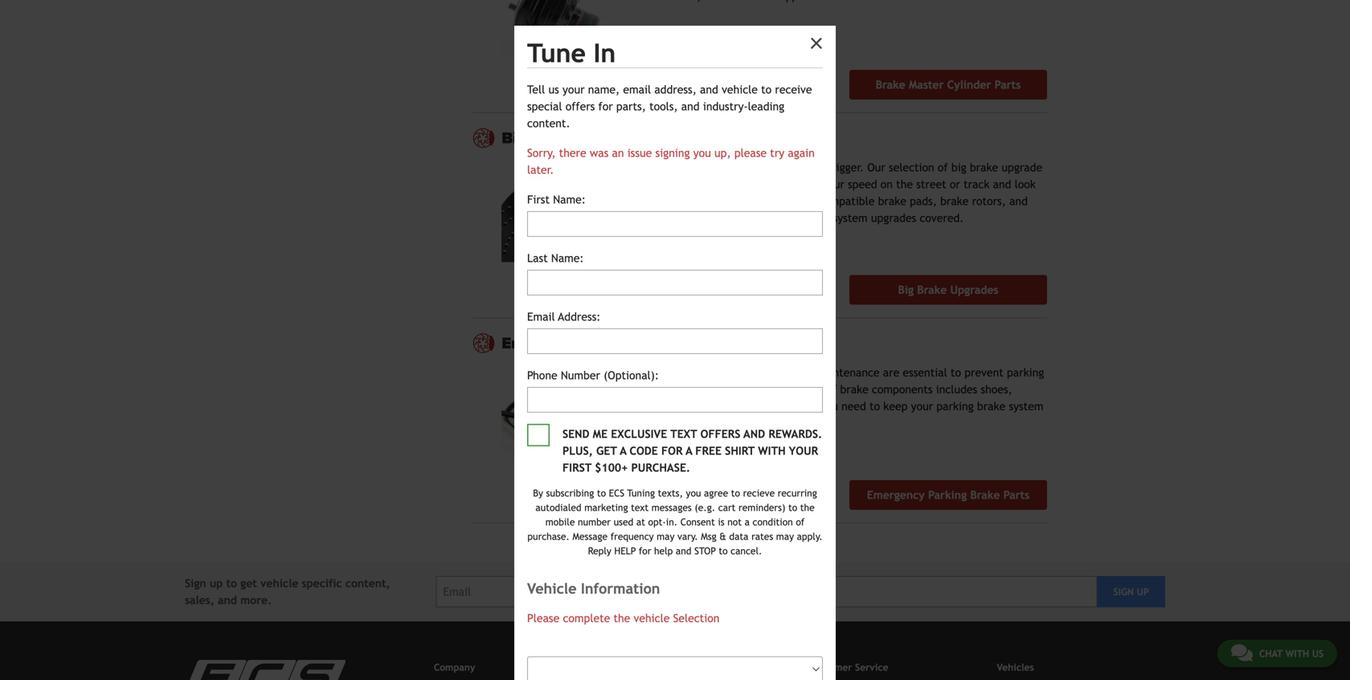 Task type: vqa. For each thing, say whether or not it's contained in the screenshot.
activated
no



Task type: locate. For each thing, give the bounding box(es) containing it.
condition
[[753, 517, 793, 528]]

service
[[855, 662, 889, 674]]

up for sign up
[[1137, 587, 1149, 598]]

1 may from the left
[[657, 531, 675, 543]]

0 vertical spatial name:
[[553, 193, 586, 206]]

you inside sorry, there was an issue signing you up, please try again later.
[[694, 147, 711, 160]]

0 vertical spatial for
[[599, 100, 613, 113]]

data
[[729, 531, 749, 543]]

first name:
[[527, 193, 586, 206]]

offers
[[566, 100, 595, 113], [701, 428, 741, 441]]

specific
[[302, 578, 342, 590]]

get up $100+
[[596, 445, 617, 458]]

chat with us
[[1260, 649, 1324, 660]]

name: for last name:
[[551, 252, 584, 265]]

0 vertical spatial the
[[801, 502, 815, 514]]

you up (e.g.
[[686, 488, 701, 499]]

may down condition
[[776, 531, 794, 543]]

text inside by subscribing to ecs tuning texts, you agree to recieve recurring autodialed marketing text messages (e.g. cart reminders) to the mobile number used at opt-in. consent is not a condition of purchase. message frequency may vary. msg & data rates may apply. reply help for help and stop to cancel.
[[631, 502, 649, 514]]

your down rewards.
[[789, 445, 819, 458]]

offers inside tell us your name, email address, and vehicle to receive special offers for parts, tools, and industry-leading content.
[[566, 100, 595, 113]]

1 vertical spatial you
[[686, 488, 701, 499]]

get up more.
[[241, 578, 257, 590]]

0 vertical spatial offers
[[566, 100, 595, 113]]

0 horizontal spatial for
[[599, 100, 613, 113]]

0 horizontal spatial get
[[241, 578, 257, 590]]

for
[[599, 100, 613, 113], [662, 445, 683, 458], [639, 546, 651, 557]]

to
[[761, 83, 772, 96], [597, 488, 606, 499], [731, 488, 740, 499], [789, 502, 798, 514], [719, 546, 728, 557], [226, 578, 237, 590]]

brake master cylinder parts thumbnail image image
[[502, 0, 635, 57]]

with down rewards.
[[758, 445, 786, 458]]

text up "free"
[[671, 428, 697, 441]]

0 horizontal spatial a
[[620, 445, 627, 458]]

1 horizontal spatial text
[[671, 428, 697, 441]]

with
[[758, 445, 786, 458], [1286, 649, 1310, 660]]

emergency parking brake parts thumbnail image image
[[502, 368, 635, 468]]

text up the at
[[631, 502, 649, 514]]

your inside tell us your name, email address, and vehicle to receive special offers for parts, tools, and industry-leading content.
[[563, 83, 585, 96]]

is
[[718, 517, 725, 528]]

get
[[596, 445, 617, 458], [241, 578, 257, 590]]

opt-
[[648, 517, 666, 528]]

tools,
[[650, 100, 678, 113]]

was
[[590, 147, 609, 160]]

1 vertical spatial brake
[[652, 334, 696, 353]]

1 horizontal spatial get
[[596, 445, 617, 458]]

0 vertical spatial vehicle
[[722, 83, 758, 96]]

vehicle
[[722, 83, 758, 96], [260, 578, 298, 590], [634, 612, 670, 625]]

autodialed
[[536, 502, 582, 514]]

1 horizontal spatial purchase.
[[632, 462, 691, 475]]

and down vary.
[[676, 546, 692, 557]]

you left the up, at right
[[694, 147, 711, 160]]

purchase. inside by subscribing to ecs tuning texts, you agree to recieve recurring autodialed marketing text messages (e.g. cart reminders) to the mobile number used at opt-in. consent is not a condition of purchase. message frequency may vary. msg & data rates may apply. reply help for help and stop to cancel.
[[528, 531, 570, 543]]

get inside the sign up to get vehicle specific content, sales, and more.
[[241, 578, 257, 590]]

2 horizontal spatial vehicle
[[722, 83, 758, 96]]

None text field
[[527, 270, 823, 296]]

customer
[[810, 662, 853, 674]]

reminders)
[[739, 502, 786, 514]]

purchase.
[[632, 462, 691, 475], [528, 531, 570, 543]]

2 vertical spatial for
[[639, 546, 651, 557]]

1 vertical spatial name:
[[551, 252, 584, 265]]

1 horizontal spatial brake
[[652, 334, 696, 353]]

1 vertical spatial your
[[789, 445, 819, 458]]

and up industry-
[[700, 83, 719, 96]]

in
[[594, 38, 616, 68]]

a left "free"
[[686, 445, 693, 458]]

offers down name,
[[566, 100, 595, 113]]

tell
[[527, 83, 545, 96]]

for inside tell us your name, email address, and vehicle to receive special offers for parts, tools, and industry-leading content.
[[599, 100, 613, 113]]

1 horizontal spatial up
[[1137, 587, 1149, 598]]

the down 'information'
[[614, 612, 631, 625]]

emergency parking brake parts link
[[502, 334, 1048, 353]]

name: right last
[[551, 252, 584, 265]]

first
[[563, 462, 592, 475]]

1 vertical spatial vehicle
[[260, 578, 298, 590]]

0 horizontal spatial vehicle
[[260, 578, 298, 590]]

sign inside the sign up to get vehicle specific content, sales, and more.
[[185, 578, 206, 590]]

sign inside button
[[1114, 587, 1134, 598]]

0 vertical spatial purchase.
[[632, 462, 691, 475]]

1 horizontal spatial offers
[[701, 428, 741, 441]]

for inside the send me exclusive text offers and rewards. plus, get a code for a free shirt with your first $100+ purchase.
[[662, 445, 683, 458]]

send me exclusive text offers and rewards. plus, get a code for a free shirt with your first $100+ purchase.
[[563, 428, 823, 475]]

phone
[[527, 369, 558, 382]]

None text field
[[527, 211, 823, 237]]

0 horizontal spatial offers
[[566, 100, 595, 113]]

us
[[1313, 649, 1324, 660]]

1 vertical spatial get
[[241, 578, 257, 590]]

up inside the sign up to get vehicle specific content, sales, and more.
[[210, 578, 223, 590]]

0 vertical spatial you
[[694, 147, 711, 160]]

1 horizontal spatial your
[[789, 445, 819, 458]]

and up shirt
[[744, 428, 765, 441]]

brake left parts
[[652, 334, 696, 353]]

stop
[[695, 546, 716, 557]]

for left the help
[[639, 546, 651, 557]]

1 horizontal spatial vehicle
[[634, 612, 670, 625]]

1 vertical spatial purchase.
[[528, 531, 570, 543]]

0 vertical spatial text
[[671, 428, 697, 441]]

for down name,
[[599, 100, 613, 113]]

offers up "free"
[[701, 428, 741, 441]]

purchase. down code
[[632, 462, 691, 475]]

texts,
[[658, 488, 683, 499]]

sales,
[[185, 595, 215, 607]]

with left us
[[1286, 649, 1310, 660]]

vehicle inside the sign up to get vehicle specific content, sales, and more.
[[260, 578, 298, 590]]

for right code
[[662, 445, 683, 458]]

vehicle information
[[527, 581, 660, 598]]

a inside by subscribing to ecs tuning texts, you agree to recieve recurring autodialed marketing text messages (e.g. cart reminders) to the mobile number used at opt-in. consent is not a condition of purchase. message frequency may vary. msg & data rates may apply. reply help for help and stop to cancel.
[[745, 517, 750, 528]]

and down address,
[[682, 100, 700, 113]]

1 horizontal spatial for
[[639, 546, 651, 557]]

help
[[654, 546, 673, 557]]

code
[[630, 445, 658, 458]]

vehicle up more.
[[260, 578, 298, 590]]

may up the help
[[657, 531, 675, 543]]

1 vertical spatial text
[[631, 502, 649, 514]]

brake down special
[[531, 129, 575, 148]]

you inside by subscribing to ecs tuning texts, you agree to recieve recurring autodialed marketing text messages (e.g. cart reminders) to the mobile number used at opt-in. consent is not a condition of purchase. message frequency may vary. msg & data rates may apply. reply help for help and stop to cancel.
[[686, 488, 701, 499]]

brake
[[531, 129, 575, 148], [652, 334, 696, 353]]

cart
[[719, 502, 736, 514]]

tuning
[[627, 488, 655, 499]]

a
[[620, 445, 627, 458], [686, 445, 693, 458], [745, 517, 750, 528]]

none email field inside tune in document
[[527, 329, 823, 355]]

up for sign up to get vehicle specific content, sales, and more.
[[210, 578, 223, 590]]

0 vertical spatial brake
[[531, 129, 575, 148]]

text
[[671, 428, 697, 441], [631, 502, 649, 514]]

1 horizontal spatial the
[[801, 502, 815, 514]]

your right us
[[563, 83, 585, 96]]

0 horizontal spatial up
[[210, 578, 223, 590]]

at
[[637, 517, 645, 528]]

the
[[801, 502, 815, 514], [614, 612, 631, 625]]

an
[[612, 147, 624, 160]]

email address:
[[527, 311, 601, 324]]

a right not at the bottom right of the page
[[745, 517, 750, 528]]

big brake upgrades
[[502, 129, 656, 148]]

0 vertical spatial your
[[563, 83, 585, 96]]

content,
[[346, 578, 390, 590]]

selection
[[673, 612, 720, 625]]

and
[[700, 83, 719, 96], [682, 100, 700, 113], [744, 428, 765, 441], [676, 546, 692, 557], [218, 595, 237, 607]]

0 vertical spatial with
[[758, 445, 786, 458]]

1 horizontal spatial sign
[[1114, 587, 1134, 598]]

ecs
[[609, 488, 625, 499]]

you for up,
[[694, 147, 711, 160]]

please
[[735, 147, 767, 160]]

parts
[[700, 334, 740, 353]]

None telephone field
[[527, 387, 823, 413]]

0 horizontal spatial the
[[614, 612, 631, 625]]

try
[[770, 147, 785, 160]]

and inside by subscribing to ecs tuning texts, you agree to recieve recurring autodialed marketing text messages (e.g. cart reminders) to the mobile number used at opt-in. consent is not a condition of purchase. message frequency may vary. msg & data rates may apply. reply help for help and stop to cancel.
[[676, 546, 692, 557]]

0 horizontal spatial may
[[657, 531, 675, 543]]

your
[[563, 83, 585, 96], [789, 445, 819, 458]]

1 horizontal spatial with
[[1286, 649, 1310, 660]]

None email field
[[527, 329, 823, 355]]

up
[[210, 578, 223, 590], [1137, 587, 1149, 598]]

1 vertical spatial the
[[614, 612, 631, 625]]

and right 'sales,'
[[218, 595, 237, 607]]

purchase. down mobile
[[528, 531, 570, 543]]

2 horizontal spatial a
[[745, 517, 750, 528]]

chat with us link
[[1218, 641, 1338, 668]]

1 vertical spatial offers
[[701, 428, 741, 441]]

0 horizontal spatial purchase.
[[528, 531, 570, 543]]

0 horizontal spatial sign
[[185, 578, 206, 590]]

a left code
[[620, 445, 627, 458]]

tune in document
[[515, 26, 836, 681]]

0 horizontal spatial text
[[631, 502, 649, 514]]

with inside the send me exclusive text offers and rewards. plus, get a code for a free shirt with your first $100+ purchase.
[[758, 445, 786, 458]]

company
[[434, 662, 475, 674]]

customer service
[[810, 662, 889, 674]]

0 horizontal spatial brake
[[531, 129, 575, 148]]

parts,
[[617, 100, 646, 113]]

vehicle down 'information'
[[634, 612, 670, 625]]

2 horizontal spatial for
[[662, 445, 683, 458]]

help
[[615, 546, 636, 557]]

vehicle inside tell us your name, email address, and vehicle to receive special offers for parts, tools, and industry-leading content.
[[722, 83, 758, 96]]

marketing
[[585, 502, 628, 514]]

1 horizontal spatial a
[[686, 445, 693, 458]]

0 vertical spatial get
[[596, 445, 617, 458]]

name: right first
[[553, 193, 586, 206]]

none text field inside tune in document
[[527, 211, 823, 237]]

the up of
[[801, 502, 815, 514]]

name: for first name:
[[553, 193, 586, 206]]

big brake upgrades link
[[502, 129, 1048, 148]]

emergency
[[502, 334, 586, 353]]

0 horizontal spatial your
[[563, 83, 585, 96]]

may
[[657, 531, 675, 543], [776, 531, 794, 543]]

0 horizontal spatial with
[[758, 445, 786, 458]]

please
[[527, 612, 560, 625]]

1 horizontal spatial may
[[776, 531, 794, 543]]

1 vertical spatial for
[[662, 445, 683, 458]]

information
[[581, 581, 660, 598]]

vehicle up industry-
[[722, 83, 758, 96]]

up inside button
[[1137, 587, 1149, 598]]

issue
[[628, 147, 652, 160]]

Send me exclusive text offers and rewards. Plus, get a code for a free shirt with your first $100+ purchase. checkbox
[[527, 424, 550, 447]]



Task type: describe. For each thing, give the bounding box(es) containing it.
used
[[614, 517, 634, 528]]

sign up button
[[1098, 577, 1166, 608]]

tune in
[[527, 38, 616, 68]]

(optional):
[[604, 369, 659, 382]]

big brake upgrades thumbnail image image
[[502, 162, 635, 263]]

&
[[720, 531, 727, 543]]

shirt
[[725, 445, 755, 458]]

exclusive
[[611, 428, 667, 441]]

1 vertical spatial with
[[1286, 649, 1310, 660]]

$100+
[[595, 462, 628, 475]]

not
[[728, 517, 742, 528]]

and inside the sign up to get vehicle specific content, sales, and more.
[[218, 595, 237, 607]]

2 vertical spatial vehicle
[[634, 612, 670, 625]]

free
[[696, 445, 722, 458]]

Email email field
[[436, 577, 1098, 608]]

reply
[[588, 546, 612, 557]]

sorry,
[[527, 147, 556, 160]]

subscribing
[[546, 488, 594, 499]]

leading
[[748, 100, 785, 113]]

email
[[527, 311, 555, 324]]

recieve
[[743, 488, 775, 499]]

send
[[563, 428, 590, 441]]

rates
[[752, 531, 774, 543]]

your inside the send me exclusive text offers and rewards. plus, get a code for a free shirt with your first $100+ purchase.
[[789, 445, 819, 458]]

recurring
[[778, 488, 817, 499]]

number
[[578, 517, 611, 528]]

emergency parking brake parts
[[502, 334, 744, 353]]

cancel.
[[731, 546, 762, 557]]

last name:
[[527, 252, 584, 265]]

to inside the sign up to get vehicle specific content, sales, and more.
[[226, 578, 237, 590]]

sign for sign up
[[1114, 587, 1134, 598]]

of
[[796, 517, 805, 528]]

phone number (optional):
[[527, 369, 659, 382]]

special
[[527, 100, 562, 113]]

tune
[[527, 38, 586, 68]]

messages
[[652, 502, 692, 514]]

sign for sign up to get vehicle specific content, sales, and more.
[[185, 578, 206, 590]]

again
[[788, 147, 815, 160]]

for inside by subscribing to ecs tuning texts, you agree to recieve recurring autodialed marketing text messages (e.g. cart reminders) to the mobile number used at opt-in. consent is not a condition of purchase. message frequency may vary. msg & data rates may apply. reply help for help and stop to cancel.
[[639, 546, 651, 557]]

me
[[593, 428, 608, 441]]

in.
[[666, 517, 678, 528]]

plus,
[[563, 445, 593, 458]]

by subscribing to ecs tuning texts, you agree to recieve recurring autodialed marketing text messages (e.g. cart reminders) to the mobile number used at opt-in. consent is not a condition of purchase. message frequency may vary. msg & data rates may apply. reply help for help and stop to cancel.
[[528, 488, 823, 557]]

tune in dialog
[[0, 0, 1351, 681]]

more.
[[240, 595, 272, 607]]

address,
[[655, 83, 697, 96]]

later.
[[527, 164, 554, 176]]

agree
[[704, 488, 728, 499]]

receive
[[775, 83, 812, 96]]

text inside the send me exclusive text offers and rewards. plus, get a code for a free shirt with your first $100+ purchase.
[[671, 428, 697, 441]]

complete
[[563, 612, 610, 625]]

address:
[[558, 311, 601, 324]]

apply.
[[797, 531, 823, 543]]

msg
[[701, 531, 717, 543]]

frequency
[[611, 531, 654, 543]]

chat
[[1260, 649, 1283, 660]]

sign up to get vehicle specific content, sales, and more.
[[185, 578, 390, 607]]

us
[[549, 83, 559, 96]]

upgrades
[[579, 129, 652, 148]]

first
[[527, 193, 550, 206]]

industry-
[[703, 100, 748, 113]]

big
[[502, 129, 527, 148]]

signing
[[656, 147, 690, 160]]

content.
[[527, 117, 570, 130]]

please complete the vehicle selection
[[527, 612, 720, 625]]

message
[[573, 531, 608, 543]]

you for agree
[[686, 488, 701, 499]]

to inside tell us your name, email address, and vehicle to receive special offers for parts, tools, and industry-leading content.
[[761, 83, 772, 96]]

ecs tuning image
[[185, 661, 346, 681]]

none text field inside tune in document
[[527, 270, 823, 296]]

parking
[[590, 334, 648, 353]]

sorry, there was an issue signing you up, please try again later.
[[527, 147, 815, 176]]

get inside the send me exclusive text offers and rewards. plus, get a code for a free shirt with your first $100+ purchase.
[[596, 445, 617, 458]]

vehicles
[[997, 662, 1034, 674]]

none telephone field inside tune in document
[[527, 387, 823, 413]]

the inside by subscribing to ecs tuning texts, you agree to recieve recurring autodialed marketing text messages (e.g. cart reminders) to the mobile number used at opt-in. consent is not a condition of purchase. message frequency may vary. msg & data rates may apply. reply help for help and stop to cancel.
[[801, 502, 815, 514]]

purchase. inside the send me exclusive text offers and rewards. plus, get a code for a free shirt with your first $100+ purchase.
[[632, 462, 691, 475]]

offers inside the send me exclusive text offers and rewards. plus, get a code for a free shirt with your first $100+ purchase.
[[701, 428, 741, 441]]

mobile
[[546, 517, 575, 528]]

sign up
[[1114, 587, 1149, 598]]

name,
[[588, 83, 620, 96]]

consent
[[681, 517, 715, 528]]

up,
[[715, 147, 731, 160]]

vehicle
[[527, 581, 577, 598]]

and inside the send me exclusive text offers and rewards. plus, get a code for a free shirt with your first $100+ purchase.
[[744, 428, 765, 441]]

rewards.
[[769, 428, 823, 441]]

last
[[527, 252, 548, 265]]

2 may from the left
[[776, 531, 794, 543]]

there
[[559, 147, 587, 160]]



